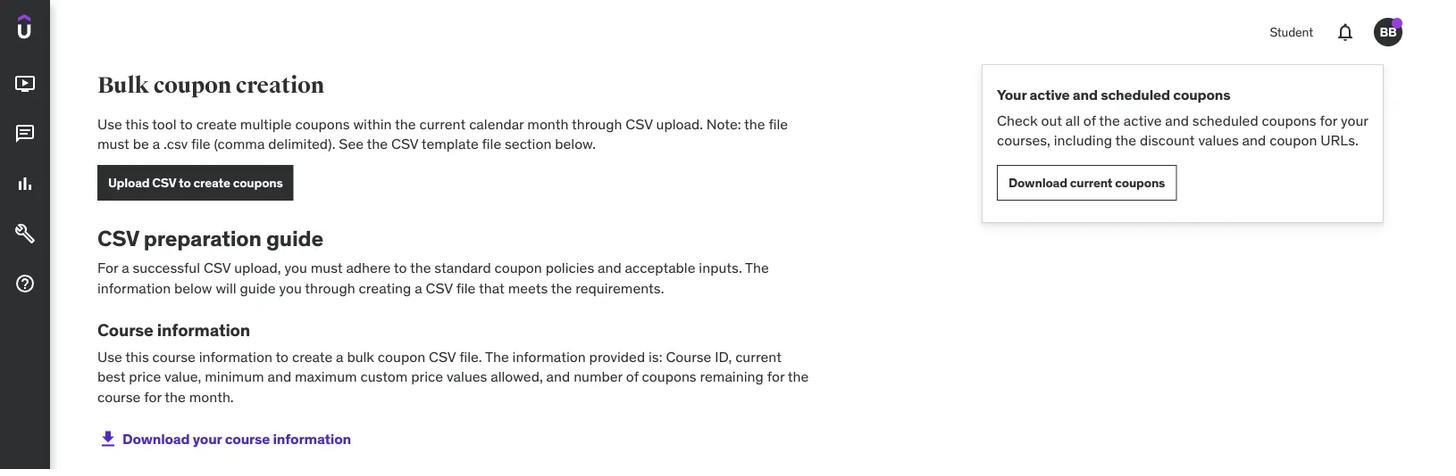 Task type: locate. For each thing, give the bounding box(es) containing it.
0 horizontal spatial current
[[419, 115, 466, 133]]

use
[[97, 115, 122, 133], [97, 348, 122, 367]]

a left bulk
[[336, 348, 344, 367]]

through inside use this tool to create multiple coupons within the current calendar month through csv upload. note: the file must be a .csv file (comma delimited). see the csv template file section below.
[[572, 115, 622, 133]]

current inside use this tool to create multiple coupons within the current calendar month through csv upload. note: the file must be a .csv file (comma delimited). see the csv template file section below.
[[419, 115, 466, 133]]

student
[[1270, 24, 1313, 40]]

bb
[[1380, 24, 1397, 40]]

the left discount
[[1116, 131, 1137, 150]]

information down for
[[97, 279, 171, 298]]

price right custom
[[411, 368, 443, 387]]

through inside csv preparation guide for a successful csv upload, you must adhere to the standard coupon policies and acceptable inputs. the information below will guide you through creating a csv file that meets the requirements.
[[305, 279, 355, 298]]

.csv
[[163, 135, 188, 153]]

current
[[419, 115, 466, 133], [1070, 175, 1113, 191], [735, 348, 782, 367]]

1 vertical spatial use
[[97, 348, 122, 367]]

and up requirements.
[[598, 259, 622, 278]]

csv
[[626, 115, 653, 133], [391, 135, 418, 153], [152, 175, 176, 191], [97, 225, 139, 252], [204, 259, 231, 278], [426, 279, 453, 298], [429, 348, 456, 367]]

1 vertical spatial must
[[311, 259, 343, 278]]

values
[[1199, 131, 1239, 150], [447, 368, 487, 387]]

meets
[[508, 279, 548, 298]]

1 vertical spatial guide
[[240, 279, 276, 298]]

download your course information
[[122, 430, 351, 449]]

2 this from the top
[[125, 348, 149, 367]]

csv right upload
[[152, 175, 176, 191]]

best
[[97, 368, 126, 387]]

0 vertical spatial use
[[97, 115, 122, 133]]

bulk
[[347, 348, 374, 367]]

to right tool
[[180, 115, 193, 133]]

number
[[574, 368, 623, 387]]

0 horizontal spatial medium image
[[14, 73, 36, 95]]

0 vertical spatial of
[[1084, 111, 1096, 130]]

you
[[285, 259, 307, 278], [279, 279, 302, 298]]

the
[[745, 259, 769, 278], [485, 348, 509, 367]]

0 horizontal spatial course
[[97, 388, 141, 407]]

policies
[[546, 259, 594, 278]]

and
[[1073, 86, 1098, 104], [1165, 111, 1189, 130], [1242, 131, 1266, 150], [598, 259, 622, 278], [268, 368, 291, 387], [546, 368, 570, 387]]

course up best
[[97, 319, 153, 341]]

the
[[1099, 111, 1120, 130], [395, 115, 416, 133], [744, 115, 765, 133], [1116, 131, 1137, 150], [367, 135, 388, 153], [410, 259, 431, 278], [551, 279, 572, 298], [788, 368, 809, 387], [165, 388, 186, 407]]

1 vertical spatial course
[[97, 388, 141, 407]]

0 vertical spatial values
[[1199, 131, 1239, 150]]

download down the value,
[[122, 430, 190, 449]]

the down the value,
[[165, 388, 186, 407]]

1 use from the top
[[97, 115, 122, 133]]

bulk coupon creation
[[97, 72, 324, 99]]

active up discount
[[1124, 111, 1162, 130]]

price right best
[[129, 368, 161, 387]]

0 horizontal spatial must
[[97, 135, 129, 153]]

1 horizontal spatial download
[[1009, 175, 1068, 191]]

to left bulk
[[276, 348, 289, 367]]

current down including
[[1070, 175, 1113, 191]]

the inside csv preparation guide for a successful csv upload, you must adhere to the standard coupon policies and acceptable inputs. the information below will guide you through creating a csv file that meets the requirements.
[[745, 259, 769, 278]]

2 vertical spatial course
[[225, 430, 270, 449]]

upload,
[[234, 259, 281, 278]]

including
[[1054, 131, 1112, 150]]

1 horizontal spatial values
[[1199, 131, 1239, 150]]

maximum
[[295, 368, 357, 387]]

bulk
[[97, 72, 149, 99]]

0 vertical spatial the
[[745, 259, 769, 278]]

1 horizontal spatial current
[[735, 348, 782, 367]]

1 horizontal spatial your
[[1341, 111, 1368, 130]]

1 price from the left
[[129, 368, 161, 387]]

2 medium image from the top
[[14, 173, 36, 195]]

a
[[152, 135, 160, 153], [122, 259, 129, 278], [415, 279, 422, 298], [336, 348, 344, 367]]

be
[[133, 135, 149, 153]]

out
[[1041, 111, 1062, 130]]

1 vertical spatial of
[[626, 368, 639, 387]]

to
[[180, 115, 193, 133], [179, 175, 191, 191], [394, 259, 407, 278], [276, 348, 289, 367]]

to up creating
[[394, 259, 407, 278]]

1 horizontal spatial for
[[767, 368, 785, 387]]

bb link
[[1367, 11, 1410, 54]]

coupons down discount
[[1115, 175, 1165, 191]]

this up be at the left of page
[[125, 115, 149, 133]]

0 horizontal spatial values
[[447, 368, 487, 387]]

information down "maximum" at the left bottom
[[273, 430, 351, 449]]

0 vertical spatial current
[[419, 115, 466, 133]]

1 horizontal spatial the
[[745, 259, 769, 278]]

requirements.
[[576, 279, 664, 298]]

that
[[479, 279, 505, 298]]

current up remaining
[[735, 348, 782, 367]]

csv left upload.
[[626, 115, 653, 133]]

of inside course information use this course information to create a bulk coupon csv file. the information provided is: course id, current best price value, minimum and maximum custom price values allowed, and number of coupons remaining for the course for the month.
[[626, 368, 639, 387]]

course down best
[[97, 388, 141, 407]]

1 vertical spatial create
[[193, 175, 230, 191]]

price
[[129, 368, 161, 387], [411, 368, 443, 387]]

download down courses,
[[1009, 175, 1068, 191]]

coupon up meets
[[495, 259, 542, 278]]

1 horizontal spatial course
[[152, 348, 196, 367]]

of down provided
[[626, 368, 639, 387]]

0 horizontal spatial price
[[129, 368, 161, 387]]

the right inputs.
[[745, 259, 769, 278]]

must left adhere
[[311, 259, 343, 278]]

0 vertical spatial active
[[1030, 86, 1070, 104]]

information
[[97, 279, 171, 298], [157, 319, 250, 341], [199, 348, 272, 367], [512, 348, 586, 367], [273, 430, 351, 449]]

calendar
[[469, 115, 524, 133]]

and up discount
[[1165, 111, 1189, 130]]

values inside your active and scheduled coupons check out all of the active and scheduled coupons for your courses, including the discount values and coupon urls.
[[1199, 131, 1239, 150]]

upload.
[[656, 115, 703, 133]]

note:
[[707, 115, 741, 133]]

through up below.
[[572, 115, 622, 133]]

student link
[[1259, 11, 1324, 54]]

udemy image
[[18, 14, 99, 45]]

0 horizontal spatial the
[[485, 348, 509, 367]]

coupons
[[1173, 86, 1231, 104], [1262, 111, 1317, 130], [295, 115, 350, 133], [233, 175, 283, 191], [1115, 175, 1165, 191], [642, 368, 697, 387]]

1 horizontal spatial medium image
[[97, 429, 119, 451]]

coupon up custom
[[378, 348, 425, 367]]

file right .csv
[[191, 135, 211, 153]]

to inside course information use this course information to create a bulk coupon csv file. the information provided is: course id, current best price value, minimum and maximum custom price values allowed, and number of coupons remaining for the course for the month.
[[276, 348, 289, 367]]

coupons up delimited).
[[295, 115, 350, 133]]

scheduled
[[1101, 86, 1170, 104], [1193, 111, 1259, 130]]

to down .csv
[[179, 175, 191, 191]]

for
[[97, 259, 118, 278]]

the up including
[[1099, 111, 1120, 130]]

create up (comma
[[196, 115, 237, 133]]

is:
[[649, 348, 663, 367]]

create down (comma
[[193, 175, 230, 191]]

0 vertical spatial course
[[97, 319, 153, 341]]

4 medium image from the top
[[14, 274, 36, 295]]

the right file.
[[485, 348, 509, 367]]

guide
[[266, 225, 323, 252], [240, 279, 276, 298]]

0 horizontal spatial download
[[122, 430, 190, 449]]

csv inside upload csv to create coupons button
[[152, 175, 176, 191]]

use down "bulk"
[[97, 115, 122, 133]]

medium image
[[14, 73, 36, 95], [97, 429, 119, 451]]

1 horizontal spatial price
[[411, 368, 443, 387]]

coupon left urls.
[[1270, 131, 1317, 150]]

0 vertical spatial you
[[285, 259, 307, 278]]

create
[[196, 115, 237, 133], [193, 175, 230, 191], [292, 348, 333, 367]]

1 horizontal spatial active
[[1124, 111, 1162, 130]]

you down "upload,"
[[279, 279, 302, 298]]

information inside download your course information link
[[273, 430, 351, 449]]

current inside course information use this course information to create a bulk coupon csv file. the information provided is: course id, current best price value, minimum and maximum custom price values allowed, and number of coupons remaining for the course for the month.
[[735, 348, 782, 367]]

0 horizontal spatial scheduled
[[1101, 86, 1170, 104]]

id,
[[715, 348, 732, 367]]

0 vertical spatial download
[[1009, 175, 1068, 191]]

1 vertical spatial download
[[122, 430, 190, 449]]

create up "maximum" at the left bottom
[[292, 348, 333, 367]]

csv left file.
[[429, 348, 456, 367]]

1 vertical spatial for
[[767, 368, 785, 387]]

course right is:
[[666, 348, 712, 367]]

your
[[1341, 111, 1368, 130], [193, 430, 222, 449]]

coupons up discount
[[1173, 86, 1231, 104]]

0 horizontal spatial of
[[626, 368, 639, 387]]

for left month. on the left bottom
[[144, 388, 161, 407]]

for right remaining
[[767, 368, 785, 387]]

2 vertical spatial current
[[735, 348, 782, 367]]

provided
[[589, 348, 645, 367]]

0 vertical spatial must
[[97, 135, 129, 153]]

csv down standard at left bottom
[[426, 279, 453, 298]]

coupon
[[153, 72, 232, 99], [1270, 131, 1317, 150], [495, 259, 542, 278], [378, 348, 425, 367]]

you right "upload,"
[[285, 259, 307, 278]]

file down standard at left bottom
[[456, 279, 476, 298]]

csv up will
[[204, 259, 231, 278]]

a right be at the left of page
[[152, 135, 160, 153]]

must
[[97, 135, 129, 153], [311, 259, 343, 278]]

creation
[[236, 72, 324, 99]]

template
[[422, 135, 479, 153]]

a right for
[[122, 259, 129, 278]]

of right all
[[1084, 111, 1096, 130]]

1 this from the top
[[125, 115, 149, 133]]

2 horizontal spatial course
[[225, 430, 270, 449]]

0 vertical spatial create
[[196, 115, 237, 133]]

1 vertical spatial current
[[1070, 175, 1113, 191]]

1 vertical spatial medium image
[[97, 429, 119, 451]]

0 vertical spatial guide
[[266, 225, 323, 252]]

1 vertical spatial values
[[447, 368, 487, 387]]

coupons down is:
[[642, 368, 697, 387]]

your up urls.
[[1341, 111, 1368, 130]]

1 horizontal spatial of
[[1084, 111, 1096, 130]]

guide up "upload,"
[[266, 225, 323, 252]]

use up best
[[97, 348, 122, 367]]

0 horizontal spatial through
[[305, 279, 355, 298]]

2 vertical spatial create
[[292, 348, 333, 367]]

must inside use this tool to create multiple coupons within the current calendar month through csv upload. note: the file must be a .csv file (comma delimited). see the csv template file section below.
[[97, 135, 129, 153]]

file inside csv preparation guide for a successful csv upload, you must adhere to the standard coupon policies and acceptable inputs. the information below will guide you through creating a csv file that meets the requirements.
[[456, 279, 476, 298]]

2 horizontal spatial for
[[1320, 111, 1338, 130]]

0 vertical spatial this
[[125, 115, 149, 133]]

0 horizontal spatial your
[[193, 430, 222, 449]]

medium image
[[14, 123, 36, 145], [14, 173, 36, 195], [14, 224, 36, 245], [14, 274, 36, 295]]

download for download current coupons
[[1009, 175, 1068, 191]]

and up all
[[1073, 86, 1098, 104]]

(comma
[[214, 135, 265, 153]]

through down adhere
[[305, 279, 355, 298]]

will
[[216, 279, 236, 298]]

course up the value,
[[152, 348, 196, 367]]

0 vertical spatial through
[[572, 115, 622, 133]]

0 horizontal spatial for
[[144, 388, 161, 407]]

1 vertical spatial through
[[305, 279, 355, 298]]

values down file.
[[447, 368, 487, 387]]

of
[[1084, 111, 1096, 130], [626, 368, 639, 387]]

1 horizontal spatial course
[[666, 348, 712, 367]]

1 vertical spatial scheduled
[[1193, 111, 1259, 130]]

course inside download your course information link
[[225, 430, 270, 449]]

through
[[572, 115, 622, 133], [305, 279, 355, 298]]

delimited).
[[268, 135, 335, 153]]

1 horizontal spatial must
[[311, 259, 343, 278]]

coupons down (comma
[[233, 175, 283, 191]]

guide down "upload,"
[[240, 279, 276, 298]]

0 vertical spatial your
[[1341, 111, 1368, 130]]

0 vertical spatial for
[[1320, 111, 1338, 130]]

coupons inside course information use this course information to create a bulk coupon csv file. the information provided is: course id, current best price value, minimum and maximum custom price values allowed, and number of coupons remaining for the course for the month.
[[642, 368, 697, 387]]

your down month. on the left bottom
[[193, 430, 222, 449]]

download
[[1009, 175, 1068, 191], [122, 430, 190, 449]]

1 vertical spatial active
[[1124, 111, 1162, 130]]

creating
[[359, 279, 411, 298]]

for
[[1320, 111, 1338, 130], [767, 368, 785, 387], [144, 388, 161, 407]]

current up "template"
[[419, 115, 466, 133]]

to inside use this tool to create multiple coupons within the current calendar month through csv upload. note: the file must be a .csv file (comma delimited). see the csv template file section below.
[[180, 115, 193, 133]]

for up urls.
[[1320, 111, 1338, 130]]

file
[[769, 115, 788, 133], [191, 135, 211, 153], [482, 135, 501, 153], [456, 279, 476, 298]]

course
[[97, 319, 153, 341], [666, 348, 712, 367]]

values inside course information use this course information to create a bulk coupon csv file. the information provided is: course id, current best price value, minimum and maximum custom price values allowed, and number of coupons remaining for the course for the month.
[[447, 368, 487, 387]]

1 horizontal spatial through
[[572, 115, 622, 133]]

values right discount
[[1199, 131, 1239, 150]]

course
[[152, 348, 196, 367], [97, 388, 141, 407], [225, 430, 270, 449]]

csv preparation guide for a successful csv upload, you must adhere to the standard coupon policies and acceptable inputs. the information below will guide you through creating a csv file that meets the requirements.
[[97, 225, 769, 298]]

active up out on the right top of page
[[1030, 86, 1070, 104]]

this
[[125, 115, 149, 133], [125, 348, 149, 367]]

allowed,
[[491, 368, 543, 387]]

course down month. on the left bottom
[[225, 430, 270, 449]]

coupon up tool
[[153, 72, 232, 99]]

must left be at the left of page
[[97, 135, 129, 153]]

2 use from the top
[[97, 348, 122, 367]]

use inside use this tool to create multiple coupons within the current calendar month through csv upload. note: the file must be a .csv file (comma delimited). see the csv template file section below.
[[97, 115, 122, 133]]

1 vertical spatial this
[[125, 348, 149, 367]]

1 vertical spatial the
[[485, 348, 509, 367]]

medium image down best
[[97, 429, 119, 451]]

2 horizontal spatial current
[[1070, 175, 1113, 191]]

medium image down udemy image
[[14, 73, 36, 95]]

this up best
[[125, 348, 149, 367]]

active
[[1030, 86, 1070, 104], [1124, 111, 1162, 130]]



Task type: describe. For each thing, give the bounding box(es) containing it.
notifications image
[[1335, 21, 1356, 43]]

1 horizontal spatial scheduled
[[1193, 111, 1259, 130]]

the right remaining
[[788, 368, 809, 387]]

remaining
[[700, 368, 764, 387]]

csv down the within
[[391, 135, 418, 153]]

to inside csv preparation guide for a successful csv upload, you must adhere to the standard coupon policies and acceptable inputs. the information below will guide you through creating a csv file that meets the requirements.
[[394, 259, 407, 278]]

standard
[[434, 259, 491, 278]]

below
[[174, 279, 212, 298]]

1 medium image from the top
[[14, 123, 36, 145]]

file.
[[459, 348, 482, 367]]

your
[[997, 86, 1027, 104]]

0 vertical spatial medium image
[[14, 73, 36, 95]]

0 vertical spatial course
[[152, 348, 196, 367]]

to inside button
[[179, 175, 191, 191]]

custom
[[361, 368, 408, 387]]

1 vertical spatial your
[[193, 430, 222, 449]]

within
[[353, 115, 392, 133]]

section
[[505, 135, 552, 153]]

below.
[[555, 135, 596, 153]]

must inside csv preparation guide for a successful csv upload, you must adhere to the standard coupon policies and acceptable inputs. the information below will guide you through creating a csv file that meets the requirements.
[[311, 259, 343, 278]]

inputs.
[[699, 259, 742, 278]]

a inside course information use this course information to create a bulk coupon csv file. the information provided is: course id, current best price value, minimum and maximum custom price values allowed, and number of coupons remaining for the course for the month.
[[336, 348, 344, 367]]

create inside course information use this course information to create a bulk coupon csv file. the information provided is: course id, current best price value, minimum and maximum custom price values allowed, and number of coupons remaining for the course for the month.
[[292, 348, 333, 367]]

urls.
[[1321, 131, 1359, 150]]

upload csv to create coupons button
[[97, 165, 294, 201]]

download current coupons link
[[997, 165, 1177, 201]]

coupons down student link
[[1262, 111, 1317, 130]]

download for download your course information
[[122, 430, 190, 449]]

information up the minimum
[[199, 348, 272, 367]]

the right note:
[[744, 115, 765, 133]]

you have alerts image
[[1392, 18, 1403, 29]]

coupon inside your active and scheduled coupons check out all of the active and scheduled coupons for your courses, including the discount values and coupon urls.
[[1270, 131, 1317, 150]]

and right the minimum
[[268, 368, 291, 387]]

3 medium image from the top
[[14, 224, 36, 245]]

adhere
[[346, 259, 391, 278]]

preparation
[[144, 225, 262, 252]]

file right note:
[[769, 115, 788, 133]]

medium image inside download your course information link
[[97, 429, 119, 451]]

course information use this course information to create a bulk coupon csv file. the information provided is: course id, current best price value, minimum and maximum custom price values allowed, and number of coupons remaining for the course for the month.
[[97, 319, 809, 407]]

check
[[997, 111, 1038, 130]]

0 horizontal spatial course
[[97, 319, 153, 341]]

coupons inside use this tool to create multiple coupons within the current calendar month through csv upload. note: the file must be a .csv file (comma delimited). see the csv template file section below.
[[295, 115, 350, 133]]

multiple
[[240, 115, 292, 133]]

tool
[[152, 115, 177, 133]]

information up allowed,
[[512, 348, 586, 367]]

coupons inside button
[[233, 175, 283, 191]]

and left number
[[546, 368, 570, 387]]

the right the within
[[395, 115, 416, 133]]

information inside csv preparation guide for a successful csv upload, you must adhere to the standard coupon policies and acceptable inputs. the information below will guide you through creating a csv file that meets the requirements.
[[97, 279, 171, 298]]

the inside course information use this course information to create a bulk coupon csv file. the information provided is: course id, current best price value, minimum and maximum custom price values allowed, and number of coupons remaining for the course for the month.
[[485, 348, 509, 367]]

upload csv to create coupons
[[108, 175, 283, 191]]

csv inside course information use this course information to create a bulk coupon csv file. the information provided is: course id, current best price value, minimum and maximum custom price values allowed, and number of coupons remaining for the course for the month.
[[429, 348, 456, 367]]

minimum
[[205, 368, 264, 387]]

download current coupons
[[1009, 175, 1165, 191]]

the down policies
[[551, 279, 572, 298]]

2 vertical spatial for
[[144, 388, 161, 407]]

and inside csv preparation guide for a successful csv upload, you must adhere to the standard coupon policies and acceptable inputs. the information below will guide you through creating a csv file that meets the requirements.
[[598, 259, 622, 278]]

use this tool to create multiple coupons within the current calendar month through csv upload. note: the file must be a .csv file (comma delimited). see the csv template file section below.
[[97, 115, 788, 153]]

and left urls.
[[1242, 131, 1266, 150]]

1 vertical spatial you
[[279, 279, 302, 298]]

your inside your active and scheduled coupons check out all of the active and scheduled coupons for your courses, including the discount values and coupon urls.
[[1341, 111, 1368, 130]]

month
[[527, 115, 569, 133]]

this inside use this tool to create multiple coupons within the current calendar month through csv upload. note: the file must be a .csv file (comma delimited). see the csv template file section below.
[[125, 115, 149, 133]]

month.
[[189, 388, 234, 407]]

coupon inside course information use this course information to create a bulk coupon csv file. the information provided is: course id, current best price value, minimum and maximum custom price values allowed, and number of coupons remaining for the course for the month.
[[378, 348, 425, 367]]

the down the within
[[367, 135, 388, 153]]

discount
[[1140, 131, 1195, 150]]

a right creating
[[415, 279, 422, 298]]

create inside upload csv to create coupons button
[[193, 175, 230, 191]]

information down below on the bottom of page
[[157, 319, 250, 341]]

download your course information link
[[97, 418, 351, 461]]

all
[[1066, 111, 1080, 130]]

file down calendar
[[482, 135, 501, 153]]

coupon inside csv preparation guide for a successful csv upload, you must adhere to the standard coupon policies and acceptable inputs. the information below will guide you through creating a csv file that meets the requirements.
[[495, 259, 542, 278]]

see
[[339, 135, 364, 153]]

1 vertical spatial course
[[666, 348, 712, 367]]

2 price from the left
[[411, 368, 443, 387]]

0 vertical spatial scheduled
[[1101, 86, 1170, 104]]

acceptable
[[625, 259, 696, 278]]

courses,
[[997, 131, 1051, 150]]

the up creating
[[410, 259, 431, 278]]

csv up for
[[97, 225, 139, 252]]

create inside use this tool to create multiple coupons within the current calendar month through csv upload. note: the file must be a .csv file (comma delimited). see the csv template file section below.
[[196, 115, 237, 133]]

use inside course information use this course information to create a bulk coupon csv file. the information provided is: course id, current best price value, minimum and maximum custom price values allowed, and number of coupons remaining for the course for the month.
[[97, 348, 122, 367]]

0 horizontal spatial active
[[1030, 86, 1070, 104]]

value,
[[164, 368, 201, 387]]

successful
[[133, 259, 200, 278]]

this inside course information use this course information to create a bulk coupon csv file. the information provided is: course id, current best price value, minimum and maximum custom price values allowed, and number of coupons remaining for the course for the month.
[[125, 348, 149, 367]]

upload
[[108, 175, 150, 191]]

your active and scheduled coupons check out all of the active and scheduled coupons for your courses, including the discount values and coupon urls.
[[997, 86, 1368, 150]]

a inside use this tool to create multiple coupons within the current calendar month through csv upload. note: the file must be a .csv file (comma delimited). see the csv template file section below.
[[152, 135, 160, 153]]

for inside your active and scheduled coupons check out all of the active and scheduled coupons for your courses, including the discount values and coupon urls.
[[1320, 111, 1338, 130]]

of inside your active and scheduled coupons check out all of the active and scheduled coupons for your courses, including the discount values and coupon urls.
[[1084, 111, 1096, 130]]



Task type: vqa. For each thing, say whether or not it's contained in the screenshot.
left current
yes



